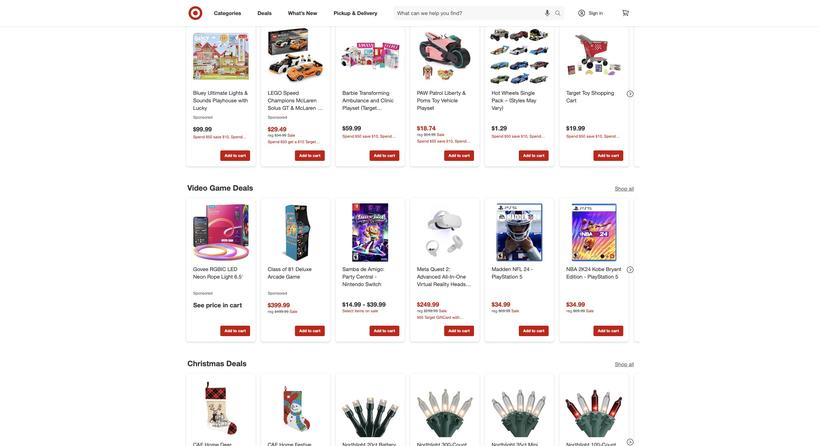 Task type: locate. For each thing, give the bounding box(es) containing it.
0 vertical spatial in
[[599, 10, 603, 16]]

edition
[[566, 274, 583, 280]]

playstation down the kobe
[[588, 274, 614, 280]]

add to cart button for meta quest 2: advanced all-in-one virtual reality headset - 128gb
[[444, 326, 474, 337]]

shop all link for toy deals
[[615, 9, 634, 16]]

to for class of 81 deluxe arcade game
[[308, 329, 312, 334]]

bluey ultimate lights & sounds playhouse with lucky link
[[193, 89, 249, 112]]

add to cart button for madden nfl 24 - playstation 5
[[519, 326, 549, 337]]

0 horizontal spatial target
[[305, 140, 316, 144]]

2 vertical spatial toy
[[432, 97, 440, 104]]

northlight 20ct battery operated led wide angle christmas lights warm white - 9.5' green wire image
[[341, 380, 399, 438], [341, 380, 399, 438]]

clinic
[[381, 97, 394, 104]]

1 horizontal spatial toy
[[432, 97, 440, 104]]

& right gt
[[291, 105, 294, 111]]

1 horizontal spatial $34.99
[[492, 301, 510, 308]]

toys inside $19.99 spend $50 save $10, spend $100 save $25 on select toys
[[610, 139, 617, 144]]

in inside "link"
[[599, 10, 603, 16]]

- up items
[[363, 301, 365, 309]]

$50 target giftcard with purchase button
[[417, 315, 474, 326]]

lego speed champions mclaren solus gt & mclaren f1 lm 76918 image
[[266, 27, 325, 85], [266, 27, 325, 85]]

0 vertical spatial shop all
[[615, 9, 634, 16]]

$10, inside $19.99 spend $50 save $10, spend $100 save $25 on select toys
[[596, 134, 603, 139]]

5 down bryant
[[615, 274, 618, 280]]

toys inside $1.29 spend $50 save $10, spend $100 save $25 on select toys
[[535, 139, 542, 144]]

$100 inside $99.99 spend $50 save $10, spend $100 save $25 on select toys
[[193, 140, 202, 145]]

to for nba 2k24 kobe bryant edition - playstation 5
[[606, 329, 610, 334]]

add to cart for govee rgbic led neon rope light 6.5'
[[225, 329, 246, 334]]

cart for nba 2k24 kobe bryant edition - playstation 5
[[611, 329, 619, 334]]

$10, inside $99.99 spend $50 save $10, spend $100 save $25 on select toys
[[222, 135, 230, 140]]

0 vertical spatial lego
[[268, 90, 282, 96]]

add to cart button
[[220, 150, 250, 161], [295, 150, 325, 161], [370, 150, 399, 161], [444, 150, 474, 161], [519, 150, 549, 161], [594, 150, 623, 161], [220, 326, 250, 337], [295, 326, 325, 337], [370, 326, 399, 337], [444, 326, 474, 337], [519, 326, 549, 337], [594, 326, 623, 337]]

1 vertical spatial shop all
[[615, 186, 634, 192]]

- inside $14.99 - $39.99 select items on sale
[[363, 301, 365, 309]]

$10, inside $18.74 reg $24.99 sale spend $50 save $10, spend $100 save $25 on select toys
[[446, 139, 454, 144]]

quest
[[430, 266, 444, 273]]

$100 for $59.99
[[342, 139, 351, 144]]

1 playstation from the left
[[492, 274, 518, 280]]

1 shop all link from the top
[[615, 9, 634, 16]]

lego inside $29.49 reg $34.99 sale spend $50 get a $10 target giftcard on select lego sets
[[301, 145, 311, 150]]

shop all for video game deals
[[615, 186, 634, 192]]

$10, for $1.29
[[521, 134, 528, 139]]

on inside $99.99 spend $50 save $10, spend $100 save $25 on select toys
[[219, 140, 224, 145]]

$100 down the "$59.99"
[[342, 139, 351, 144]]

3 all from the top
[[629, 362, 634, 368]]

1 5 from the left
[[520, 274, 522, 280]]

target
[[566, 90, 581, 96], [305, 140, 316, 144], [424, 315, 435, 320]]

add to cart button for lego speed champions mclaren solus gt & mclaren f1 lm 76918
[[295, 150, 325, 161]]

toys for $1.29
[[535, 139, 542, 144]]

on inside $29.49 reg $34.99 sale spend $50 get a $10 target giftcard on select lego sets
[[284, 145, 288, 150]]

1 $34.99 reg $69.99 sale from the left
[[492, 301, 519, 314]]

target inside target toy shopping cart
[[566, 90, 581, 96]]

on inside $19.99 spend $50 save $10, spend $100 save $25 on select toys
[[592, 139, 597, 144]]

$34.99
[[275, 133, 286, 138], [492, 301, 510, 308], [566, 301, 585, 308]]

$10, inside $1.29 spend $50 save $10, spend $100 save $25 on select toys
[[521, 134, 528, 139]]

add to cart for target toy shopping cart
[[598, 153, 619, 158]]

- down virtual
[[417, 289, 419, 295]]

class
[[268, 266, 281, 273]]

1 horizontal spatial playstation
[[588, 274, 614, 280]]

items
[[355, 309, 364, 314]]

nba 2k24 kobe bryant edition - playstation 5 link
[[566, 266, 622, 281]]

1 horizontal spatial $34.99 reg $69.99 sale
[[566, 301, 594, 314]]

deals
[[202, 7, 222, 16], [258, 10, 272, 16], [233, 183, 253, 193], [226, 359, 247, 368]]

party
[[342, 274, 355, 280]]

$100 inside $1.29 spend $50 save $10, spend $100 save $25 on select toys
[[492, 139, 500, 144]]

lm
[[268, 112, 275, 119]]

add for bluey ultimate lights & sounds playhouse with lucky
[[225, 153, 232, 158]]

pickup & delivery link
[[328, 6, 386, 20]]

2 vertical spatial shop all
[[615, 362, 634, 368]]

mclaren down speed
[[296, 97, 317, 104]]

reg for madden nfl 24 - playstation 5
[[492, 309, 497, 314]]

$34.99 reg $69.99 sale
[[492, 301, 519, 314], [566, 301, 594, 314]]

reg inside $18.74 reg $24.99 sale spend $50 save $10, spend $100 save $25 on select toys
[[417, 132, 423, 137]]

$50 down $19.99 in the right top of the page
[[579, 134, 585, 139]]

add to cart for samba de amigo: party central - nintendo switch
[[374, 329, 395, 334]]

0 vertical spatial target
[[566, 90, 581, 96]]

$100 inside $19.99 spend $50 save $10, spend $100 save $25 on select toys
[[566, 139, 575, 144]]

giftcard
[[268, 145, 283, 150], [436, 315, 451, 320]]

$69.99 for edition
[[573, 309, 585, 314]]

$10, inside $59.99 spend $50 save $10, spend $100 save $25 on select toys
[[372, 134, 379, 139]]

$100 down $24.99
[[417, 144, 426, 149]]

spend inside $29.49 reg $34.99 sale spend $50 get a $10 target giftcard on select lego sets
[[268, 140, 279, 144]]

- down amigo:
[[375, 274, 377, 280]]

bluey ultimate lights & sounds playhouse with lucky
[[193, 90, 248, 111]]

all
[[629, 9, 634, 16], [629, 186, 634, 192], [629, 362, 634, 368]]

0 vertical spatial giftcard
[[268, 145, 283, 150]]

2 all from the top
[[629, 186, 634, 192]]

2 vertical spatial target
[[424, 315, 435, 320]]

all for toy deals
[[629, 9, 634, 16]]

cart
[[566, 97, 577, 104]]

0 vertical spatial mclaren
[[296, 97, 317, 104]]

playstation down madden
[[492, 274, 518, 280]]

target up "cart"
[[566, 90, 581, 96]]

& right lights
[[244, 90, 248, 96]]

champions
[[268, 97, 294, 104]]

playhouse
[[212, 97, 237, 104]]

1 horizontal spatial playset
[[417, 105, 434, 111]]

2 playstation from the left
[[588, 274, 614, 280]]

$299.99
[[424, 309, 438, 314]]

cart for lego speed champions mclaren solus gt & mclaren f1 lm 76918
[[313, 153, 320, 158]]

sponsored
[[193, 115, 212, 120], [268, 115, 287, 120], [193, 291, 212, 296], [268, 291, 287, 296]]

add for class of 81 deluxe arcade game
[[299, 329, 307, 334]]

lego up champions
[[268, 90, 282, 96]]

&
[[352, 10, 356, 16], [244, 90, 248, 96], [462, 90, 466, 96], [291, 105, 294, 111]]

1 vertical spatial all
[[629, 186, 634, 192]]

add to cart
[[225, 153, 246, 158], [299, 153, 320, 158], [374, 153, 395, 158], [449, 153, 470, 158], [523, 153, 544, 158], [598, 153, 619, 158], [225, 329, 246, 334], [299, 329, 320, 334], [374, 329, 395, 334], [449, 329, 470, 334], [523, 329, 544, 334], [598, 329, 619, 334]]

with inside $249.99 reg $299.99 sale $50 target giftcard with purchase
[[452, 315, 460, 320]]

select inside $99.99 spend $50 save $10, spend $100 save $25 on select toys
[[225, 140, 235, 145]]

$34.99 inside $29.49 reg $34.99 sale spend $50 get a $10 target giftcard on select lego sets
[[275, 133, 286, 138]]

$25 inside $59.99 spend $50 save $10, spend $100 save $25 on select toys
[[361, 139, 367, 144]]

0 horizontal spatial game
[[210, 183, 231, 193]]

shop for video game deals
[[615, 186, 628, 192]]

$25 for $1.29
[[510, 139, 517, 144]]

to for paw patrol liberty & poms toy vehicle playset
[[457, 153, 461, 158]]

$100 down $99.99
[[193, 140, 202, 145]]

hot wheels single pack – (styles may vary) image
[[490, 27, 549, 85], [490, 27, 549, 85]]

0 horizontal spatial lego
[[268, 90, 282, 96]]

to for madden nfl 24 - playstation 5
[[532, 329, 536, 334]]

2 5 from the left
[[615, 274, 618, 280]]

solus
[[268, 105, 281, 111]]

all for christmas deals
[[629, 362, 634, 368]]

0 vertical spatial toy
[[187, 7, 199, 16]]

cart for meta quest 2: advanced all-in-one virtual reality headset - 128gb
[[462, 329, 470, 334]]

sale for nba 2k24 kobe bryant edition - playstation 5
[[586, 309, 594, 314]]

target toy shopping cart image
[[565, 27, 623, 85], [565, 27, 623, 85]]

to for lego speed champions mclaren solus gt & mclaren f1 lm 76918
[[308, 153, 312, 158]]

lego
[[268, 90, 282, 96], [301, 145, 311, 150]]

0 horizontal spatial 5
[[520, 274, 522, 280]]

$50 inside $99.99 spend $50 save $10, spend $100 save $25 on select toys
[[206, 135, 212, 140]]

3 shop all link from the top
[[615, 361, 634, 369]]

add
[[225, 153, 232, 158], [299, 153, 307, 158], [374, 153, 381, 158], [449, 153, 456, 158], [523, 153, 531, 158], [598, 153, 605, 158], [225, 329, 232, 334], [299, 329, 307, 334], [374, 329, 381, 334], [449, 329, 456, 334], [523, 329, 531, 334], [598, 329, 605, 334]]

sign
[[589, 10, 598, 16]]

$14.99
[[342, 301, 361, 309]]

select inside $1.29 spend $50 save $10, spend $100 save $25 on select toys
[[523, 139, 534, 144]]

$100 down $1.29
[[492, 139, 500, 144]]

toys inside $99.99 spend $50 save $10, spend $100 save $25 on select toys
[[236, 140, 244, 145]]

$10,
[[596, 134, 603, 139], [372, 134, 379, 139], [521, 134, 528, 139], [222, 135, 230, 140], [446, 139, 454, 144]]

$249.99
[[417, 301, 439, 309]]

1 horizontal spatial giftcard
[[436, 315, 451, 320]]

1 playset from the left
[[342, 105, 359, 111]]

$34.99 reg $69.99 sale for edition
[[566, 301, 594, 314]]

$25 inside $99.99 spend $50 save $10, spend $100 save $25 on select toys
[[212, 140, 218, 145]]

spend $50 save $10, spend $100 save $25 on select toys button down $1.29
[[492, 134, 549, 144]]

add to cart for barbie transforming ambulance and clinic playset (target exclusive)
[[374, 153, 395, 158]]

0 horizontal spatial $34.99 reg $69.99 sale
[[492, 301, 519, 314]]

$25 inside $19.99 spend $50 save $10, spend $100 save $25 on select toys
[[585, 139, 591, 144]]

toys inside $59.99 spend $50 save $10, spend $100 save $25 on select toys
[[386, 139, 393, 144]]

- down 2k24
[[584, 274, 586, 280]]

neon
[[193, 274, 206, 280]]

bluey ultimate lights & sounds playhouse with lucky image
[[192, 27, 250, 85], [192, 27, 250, 85]]

1 vertical spatial target
[[305, 140, 316, 144]]

1 shop from the top
[[615, 9, 628, 16]]

1 horizontal spatial in
[[599, 10, 603, 16]]

$50 down $24.99
[[430, 139, 436, 144]]

on inside $18.74 reg $24.99 sale spend $50 save $10, spend $100 save $25 on select toys
[[443, 144, 448, 149]]

select for $19.99
[[598, 139, 609, 144]]

lego inside lego speed champions mclaren solus gt & mclaren f1 lm 76918
[[268, 90, 282, 96]]

3 shop all from the top
[[615, 362, 634, 368]]

northlight 35ct mini decorative christmas lights clear - 7' green wire image
[[490, 380, 549, 438], [490, 380, 549, 438]]

add to cart button for govee rgbic led neon rope light 6.5'
[[220, 326, 250, 337]]

switch
[[365, 281, 381, 288]]

$100 for $1.29
[[492, 139, 500, 144]]

toy
[[187, 7, 199, 16], [582, 90, 590, 96], [432, 97, 440, 104]]

shop all link
[[615, 9, 634, 16], [615, 185, 634, 193], [615, 361, 634, 369]]

class of 81 deluxe arcade game image
[[266, 204, 325, 262], [266, 204, 325, 262]]

lego down $10
[[301, 145, 311, 150]]

all for video game deals
[[629, 186, 634, 192]]

in right sign
[[599, 10, 603, 16]]

1 horizontal spatial with
[[452, 315, 460, 320]]

0 vertical spatial shop all link
[[615, 9, 634, 16]]

1 $69.99 from the left
[[499, 309, 510, 314]]

0 vertical spatial shop
[[615, 9, 628, 16]]

& inside bluey ultimate lights & sounds playhouse with lucky
[[244, 90, 248, 96]]

pack
[[492, 97, 503, 104]]

mclaren left f1
[[295, 105, 316, 111]]

sponsored down lucky
[[193, 115, 212, 120]]

sponsored for $399.99
[[268, 291, 287, 296]]

$249.99 reg $299.99 sale $50 target giftcard with purchase
[[417, 301, 460, 326]]

- right 24
[[531, 266, 533, 273]]

gt
[[282, 105, 289, 111]]

hot wheels single pack – (styles may vary) link
[[492, 89, 547, 112]]

5 down nfl
[[520, 274, 522, 280]]

one
[[456, 274, 466, 280]]

2 horizontal spatial toy
[[582, 90, 590, 96]]

add to cart button for hot wheels single pack – (styles may vary)
[[519, 150, 549, 161]]

3 shop from the top
[[615, 362, 628, 368]]

select inside $59.99 spend $50 save $10, spend $100 save $25 on select toys
[[374, 139, 385, 144]]

liberty
[[444, 90, 461, 96]]

spend $50 save $10, spend $100 save $25 on select toys button down the "$59.99"
[[342, 134, 399, 144]]

giftcard inside $29.49 reg $34.99 sale spend $50 get a $10 target giftcard on select lego sets
[[268, 145, 283, 150]]

govee rgbic led neon rope light 6.5' image
[[192, 204, 250, 262], [192, 204, 250, 262]]

0 horizontal spatial giftcard
[[268, 145, 283, 150]]

add to cart button for target toy shopping cart
[[594, 150, 623, 161]]

game right video
[[210, 183, 231, 193]]

0 horizontal spatial toy
[[187, 7, 199, 16]]

2 shop all from the top
[[615, 186, 634, 192]]

select inside $19.99 spend $50 save $10, spend $100 save $25 on select toys
[[598, 139, 609, 144]]

$69.99 for playstation
[[499, 309, 510, 314]]

2 horizontal spatial $34.99
[[566, 301, 585, 308]]

$10, for $99.99
[[222, 135, 230, 140]]

$19.99
[[566, 124, 585, 132]]

1 horizontal spatial 5
[[615, 274, 618, 280]]

video
[[187, 183, 208, 193]]

add to cart button for bluey ultimate lights & sounds playhouse with lucky
[[220, 150, 250, 161]]

$50 down $1.29
[[504, 134, 511, 139]]

1 horizontal spatial $69.99
[[573, 309, 585, 314]]

$50 left "get"
[[280, 140, 287, 144]]

shop all
[[615, 9, 634, 16], [615, 186, 634, 192], [615, 362, 634, 368]]

headset
[[451, 281, 470, 288]]

target down $299.99
[[424, 315, 435, 320]]

$100 down $19.99 in the right top of the page
[[566, 139, 575, 144]]

game down 81
[[286, 274, 300, 280]]

paw patrol liberty & poms toy vehicle playset image
[[416, 27, 474, 85], [416, 27, 474, 85]]

sale inside $18.74 reg $24.99 sale spend $50 save $10, spend $100 save $25 on select toys
[[437, 132, 444, 137]]

$69.99
[[499, 309, 510, 314], [573, 309, 585, 314]]

to for bluey ultimate lights & sounds playhouse with lucky
[[233, 153, 237, 158]]

0 vertical spatial with
[[238, 97, 248, 104]]

$50 down $99.99
[[206, 135, 212, 140]]

0 horizontal spatial $69.99
[[499, 309, 510, 314]]

$39.99
[[367, 301, 386, 309]]

& right 'pickup'
[[352, 10, 356, 16]]

reg
[[417, 132, 423, 137], [268, 133, 273, 138], [492, 309, 497, 314], [566, 309, 572, 314], [417, 309, 423, 314], [268, 309, 273, 314]]

madden nfl 24 - playstation 5 image
[[490, 204, 549, 262], [490, 204, 549, 262]]

playset inside barbie transforming ambulance and clinic playset (target exclusive)
[[342, 105, 359, 111]]

c&f home deer embroidered and printed table stocking image
[[192, 380, 250, 438], [192, 380, 250, 438]]

2 vertical spatial shop all link
[[615, 361, 634, 369]]

samba de amigo: party central - nintendo switch image
[[341, 204, 399, 262], [341, 204, 399, 262]]

$50 inside $19.99 spend $50 save $10, spend $100 save $25 on select toys
[[579, 134, 585, 139]]

0 vertical spatial all
[[629, 9, 634, 16]]

add to cart button for samba de amigo: party central - nintendo switch
[[370, 326, 399, 337]]

2 horizontal spatial target
[[566, 90, 581, 96]]

2 $69.99 from the left
[[573, 309, 585, 314]]

playstation inside nba 2k24 kobe bryant edition - playstation 5
[[588, 274, 614, 280]]

1 shop all from the top
[[615, 9, 634, 16]]

to for meta quest 2: advanced all-in-one virtual reality headset - 128gb
[[457, 329, 461, 334]]

$25 for $99.99
[[212, 140, 218, 145]]

$34.99 for nba 2k24 kobe bryant edition - playstation 5
[[566, 301, 585, 308]]

cart for class of 81 deluxe arcade game
[[313, 329, 320, 334]]

76918
[[277, 112, 291, 119]]

$100 inside $59.99 spend $50 save $10, spend $100 save $25 on select toys
[[342, 139, 351, 144]]

meta quest 2: advanced all-in-one virtual reality headset - 128gb
[[417, 266, 470, 295]]

cart for target toy shopping cart
[[611, 153, 619, 158]]

sale inside $399.99 reg $499.99 sale
[[290, 309, 297, 314]]

toys for $59.99
[[386, 139, 393, 144]]

madden nfl 24 - playstation 5 link
[[492, 266, 547, 281]]

2:
[[446, 266, 450, 273]]

playset inside 'paw patrol liberty & poms toy vehicle playset'
[[417, 105, 434, 111]]

2 shop from the top
[[615, 186, 628, 192]]

c&f home festive frosty christmas stocking image
[[266, 380, 325, 438], [266, 380, 325, 438]]

- inside nba 2k24 kobe bryant edition - playstation 5
[[584, 274, 586, 280]]

$25 inside $1.29 spend $50 save $10, spend $100 save $25 on select toys
[[510, 139, 517, 144]]

$24.99
[[424, 132, 436, 137]]

playset up exclusive)
[[342, 105, 359, 111]]

2 playset from the left
[[417, 105, 434, 111]]

spend $50 save $10, spend $100 save $25 on select toys button for $99.99
[[193, 134, 250, 145]]

target up sets
[[305, 140, 316, 144]]

1 vertical spatial giftcard
[[436, 315, 451, 320]]

sale inside $249.99 reg $299.99 sale $50 target giftcard with purchase
[[439, 309, 447, 314]]

$18.74 reg $24.99 sale spend $50 save $10, spend $100 save $25 on select toys
[[417, 124, 468, 149]]

spend $50 save $10, spend $100 save $25 on select toys button down $99.99
[[193, 134, 250, 145]]

1 vertical spatial game
[[286, 274, 300, 280]]

$50 inside $249.99 reg $299.99 sale $50 target giftcard with purchase
[[417, 315, 423, 320]]

sale for madden nfl 24 - playstation 5
[[511, 309, 519, 314]]

rgbic
[[210, 266, 226, 273]]

giftcard down $29.49
[[268, 145, 283, 150]]

add for target toy shopping cart
[[598, 153, 605, 158]]

vehicle
[[441, 97, 458, 104]]

on
[[592, 139, 597, 144], [368, 139, 373, 144], [518, 139, 522, 144], [219, 140, 224, 145], [443, 144, 448, 149], [284, 145, 288, 150], [365, 309, 370, 314]]

reality
[[433, 281, 449, 288]]

$50 inside $29.49 reg $34.99 sale spend $50 get a $10 target giftcard on select lego sets
[[280, 140, 287, 144]]

nba 2k24 kobe bryant edition - playstation 5 image
[[565, 204, 623, 262], [565, 204, 623, 262]]

2 vertical spatial shop
[[615, 362, 628, 368]]

& inside 'paw patrol liberty & poms toy vehicle playset'
[[462, 90, 466, 96]]

sponsored up $399.99
[[268, 291, 287, 296]]

spend $50 save $10, spend $100 save $25 on select toys button for $59.99
[[342, 134, 399, 144]]

0 horizontal spatial in
[[223, 302, 228, 309]]

with
[[238, 97, 248, 104], [452, 315, 460, 320]]

1 horizontal spatial target
[[424, 315, 435, 320]]

playstation
[[492, 274, 518, 280], [588, 274, 614, 280]]

meta
[[417, 266, 429, 273]]

$25
[[585, 139, 591, 144], [361, 139, 367, 144], [510, 139, 517, 144], [212, 140, 218, 145], [436, 144, 442, 149]]

2 $34.99 reg $69.99 sale from the left
[[566, 301, 594, 314]]

1 vertical spatial in
[[223, 302, 228, 309]]

1 all from the top
[[629, 9, 634, 16]]

0 horizontal spatial $34.99
[[275, 133, 286, 138]]

add to cart for lego speed champions mclaren solus gt & mclaren f1 lm 76918
[[299, 153, 320, 158]]

lego speed champions mclaren solus gt & mclaren f1 lm 76918
[[268, 90, 323, 119]]

2 vertical spatial all
[[629, 362, 634, 368]]

spend $50 save $10, spend $100 save $25 on select toys button down $19.99 in the right top of the page
[[566, 133, 623, 144]]

0 horizontal spatial playstation
[[492, 274, 518, 280]]

$19.99 spend $50 save $10, spend $100 save $25 on select toys
[[566, 124, 617, 144]]

0 horizontal spatial with
[[238, 97, 248, 104]]

1 vertical spatial with
[[452, 315, 460, 320]]

0 horizontal spatial playset
[[342, 105, 359, 111]]

$25 for $19.99
[[585, 139, 591, 144]]

reg for paw patrol liberty & poms toy vehicle playset
[[417, 132, 423, 137]]

lego speed champions mclaren solus gt & mclaren f1 lm 76918 link
[[268, 89, 323, 119]]

shop
[[615, 9, 628, 16], [615, 186, 628, 192], [615, 362, 628, 368]]

northlight 300-count clear mini christmas light set, 61ft green wire image
[[416, 380, 474, 438], [416, 380, 474, 438]]

1 horizontal spatial game
[[286, 274, 300, 280]]

add to cart for hot wheels single pack – (styles may vary)
[[523, 153, 544, 158]]

$34.99 for madden nfl 24 - playstation 5
[[492, 301, 510, 308]]

sign in
[[589, 10, 603, 16]]

toys inside $18.74 reg $24.99 sale spend $50 save $10, spend $100 save $25 on select toys
[[460, 144, 468, 149]]

1 horizontal spatial lego
[[301, 145, 311, 150]]

select for $59.99
[[374, 139, 385, 144]]

2 shop all link from the top
[[615, 185, 634, 193]]

reg inside $249.99 reg $299.99 sale $50 target giftcard with purchase
[[417, 309, 423, 314]]

playset down poms
[[417, 105, 434, 111]]

purchase
[[417, 321, 433, 326]]

$50 up purchase
[[417, 315, 423, 320]]

with inside bluey ultimate lights & sounds playhouse with lucky
[[238, 97, 248, 104]]

in right price
[[223, 302, 228, 309]]

giftcard down $299.99
[[436, 315, 451, 320]]

meta quest 2: advanced all-in-one virtual reality headset - 128gb image
[[416, 204, 474, 262], [416, 204, 474, 262]]

& right liberty
[[462, 90, 466, 96]]

shop for christmas deals
[[615, 362, 628, 368]]

1 vertical spatial toy
[[582, 90, 590, 96]]

barbie transforming ambulance and clinic playset (target exclusive) image
[[341, 27, 399, 85], [341, 27, 399, 85]]

$50 down the "$59.99"
[[355, 134, 361, 139]]

shopping
[[591, 90, 614, 96]]

1 vertical spatial shop
[[615, 186, 628, 192]]

(target
[[361, 105, 377, 111]]

sponsored down solus
[[268, 115, 287, 120]]

select
[[598, 139, 609, 144], [374, 139, 385, 144], [523, 139, 534, 144], [225, 140, 235, 145], [449, 144, 459, 149], [289, 145, 300, 150]]

1 vertical spatial lego
[[301, 145, 311, 150]]

cart for bluey ultimate lights & sounds playhouse with lucky
[[238, 153, 246, 158]]

cart for madden nfl 24 - playstation 5
[[537, 329, 544, 334]]

northlight 100-count red and clear mini christmas light set, 20.25ft green wire image
[[565, 380, 623, 438], [565, 380, 623, 438]]

1 vertical spatial shop all link
[[615, 185, 634, 193]]



Task type: describe. For each thing, give the bounding box(es) containing it.
select for $99.99
[[225, 140, 235, 145]]

select inside $18.74 reg $24.99 sale spend $50 save $10, spend $100 save $25 on select toys
[[449, 144, 459, 149]]

toy deals
[[187, 7, 222, 16]]

$34.99 reg $69.99 sale for playstation
[[492, 301, 519, 314]]

amigo:
[[368, 266, 384, 273]]

add for hot wheels single pack – (styles may vary)
[[523, 153, 531, 158]]

delivery
[[357, 10, 377, 16]]

add for nba 2k24 kobe bryant edition - playstation 5
[[598, 329, 605, 334]]

–
[[505, 97, 508, 104]]

add for meta quest 2: advanced all-in-one virtual reality headset - 128gb
[[449, 329, 456, 334]]

all-
[[442, 274, 450, 280]]

on inside $14.99 - $39.99 select items on sale
[[365, 309, 370, 314]]

$1.29 spend $50 save $10, spend $100 save $25 on select toys
[[492, 124, 542, 144]]

light
[[221, 274, 233, 280]]

govee rgbic led neon rope light 6.5'
[[193, 266, 243, 280]]

shop for toy deals
[[615, 9, 628, 16]]

add to cart for bluey ultimate lights & sounds playhouse with lucky
[[225, 153, 246, 158]]

speed
[[283, 90, 299, 96]]

add for govee rgbic led neon rope light 6.5'
[[225, 329, 232, 334]]

spend $50 save $10, spend $100 save $25 on select toys button for $1.29
[[492, 134, 549, 144]]

add for samba de amigo: party central - nintendo switch
[[374, 329, 381, 334]]

$10, for $59.99
[[372, 134, 379, 139]]

$10, for $19.99
[[596, 134, 603, 139]]

nintendo
[[342, 281, 364, 288]]

madden nfl 24 - playstation 5
[[492, 266, 533, 280]]

$99.99
[[193, 125, 212, 133]]

& inside lego speed champions mclaren solus gt & mclaren f1 lm 76918
[[291, 105, 294, 111]]

see price in cart
[[193, 302, 242, 309]]

(styles
[[509, 97, 525, 104]]

ultimate
[[208, 90, 227, 96]]

shop all for toy deals
[[615, 9, 634, 16]]

cart for samba de amigo: party central - nintendo switch
[[387, 329, 395, 334]]

madden
[[492, 266, 511, 273]]

spend $50 save $10, spend $100 save $25 on select toys button for $19.99
[[566, 133, 623, 144]]

cart for barbie transforming ambulance and clinic playset (target exclusive)
[[387, 153, 395, 158]]

what's
[[288, 10, 305, 16]]

to for barbie transforming ambulance and clinic playset (target exclusive)
[[382, 153, 386, 158]]

0 vertical spatial game
[[210, 183, 231, 193]]

shop all for christmas deals
[[615, 362, 634, 368]]

spend $50 get a $10 target giftcard on select lego sets button
[[268, 139, 325, 150]]

5 inside nba 2k24 kobe bryant edition - playstation 5
[[615, 274, 618, 280]]

deals link
[[252, 6, 280, 20]]

sets
[[312, 145, 320, 150]]

to for target toy shopping cart
[[606, 153, 610, 158]]

2k24
[[579, 266, 591, 273]]

categories
[[214, 10, 241, 16]]

game inside class of 81 deluxe arcade game
[[286, 274, 300, 280]]

poms
[[417, 97, 430, 104]]

add to cart for meta quest 2: advanced all-in-one virtual reality headset - 128gb
[[449, 329, 470, 334]]

128gb
[[421, 289, 437, 295]]

add to cart button for nba 2k24 kobe bryant edition - playstation 5
[[594, 326, 623, 337]]

f1
[[317, 105, 323, 111]]

add for madden nfl 24 - playstation 5
[[523, 329, 531, 334]]

add to cart button for class of 81 deluxe arcade game
[[295, 326, 325, 337]]

$99.99 spend $50 save $10, spend $100 save $25 on select toys
[[193, 125, 244, 145]]

what's new link
[[283, 6, 326, 20]]

sign in link
[[572, 6, 613, 20]]

add to cart for madden nfl 24 - playstation 5
[[523, 329, 544, 334]]

pickup & delivery
[[334, 10, 377, 16]]

- inside 'madden nfl 24 - playstation 5'
[[531, 266, 533, 273]]

$50 inside $18.74 reg $24.99 sale spend $50 save $10, spend $100 save $25 on select toys
[[430, 139, 436, 144]]

reg for meta quest 2: advanced all-in-one virtual reality headset - 128gb
[[417, 309, 423, 314]]

single
[[520, 90, 535, 96]]

categories link
[[208, 6, 249, 20]]

$499.99
[[275, 309, 288, 314]]

reg for nba 2k24 kobe bryant edition - playstation 5
[[566, 309, 572, 314]]

81
[[288, 266, 294, 273]]

add to cart for nba 2k24 kobe bryant edition - playstation 5
[[598, 329, 619, 334]]

add for barbie transforming ambulance and clinic playset (target exclusive)
[[374, 153, 381, 158]]

rope
[[207, 274, 220, 280]]

samba de amigo: party central - nintendo switch link
[[342, 266, 398, 288]]

hot wheels single pack – (styles may vary)
[[492, 90, 536, 111]]

nba
[[566, 266, 577, 273]]

barbie transforming ambulance and clinic playset (target exclusive) link
[[342, 89, 398, 119]]

$10
[[298, 140, 304, 144]]

de
[[360, 266, 366, 273]]

virtual
[[417, 281, 432, 288]]

$50 inside $59.99 spend $50 save $10, spend $100 save $25 on select toys
[[355, 134, 361, 139]]

shop all link for christmas deals
[[615, 361, 634, 369]]

playstation inside 'madden nfl 24 - playstation 5'
[[492, 274, 518, 280]]

cart for paw patrol liberty & poms toy vehicle playset
[[462, 153, 470, 158]]

sale for paw patrol liberty & poms toy vehicle playset
[[437, 132, 444, 137]]

get
[[288, 140, 293, 144]]

led
[[227, 266, 237, 273]]

hot
[[492, 90, 500, 96]]

What can we help you find? suggestions appear below search field
[[393, 6, 557, 20]]

- inside meta quest 2: advanced all-in-one virtual reality headset - 128gb
[[417, 289, 419, 295]]

bluey
[[193, 90, 206, 96]]

paw
[[417, 90, 428, 96]]

toys for $99.99
[[236, 140, 244, 145]]

paw patrol liberty & poms toy vehicle playset link
[[417, 89, 473, 112]]

spend $50 save $10, spend $100 save $25 on select toys button down $24.99
[[417, 138, 474, 149]]

vary)
[[492, 105, 503, 111]]

- inside samba de amigo: party central - nintendo switch
[[375, 274, 377, 280]]

advanced
[[417, 274, 441, 280]]

$25 for $59.99
[[361, 139, 367, 144]]

$59.99 spend $50 save $10, spend $100 save $25 on select toys
[[342, 124, 393, 144]]

toy inside 'paw patrol liberty & poms toy vehicle playset'
[[432, 97, 440, 104]]

new
[[306, 10, 317, 16]]

toys for $19.99
[[610, 139, 617, 144]]

sale for meta quest 2: advanced all-in-one virtual reality headset - 128gb
[[439, 309, 447, 314]]

pickup
[[334, 10, 351, 16]]

$100 for $99.99
[[193, 140, 202, 145]]

$100 for $19.99
[[566, 139, 575, 144]]

lucky
[[193, 105, 207, 111]]

lights
[[229, 90, 243, 96]]

barbie transforming ambulance and clinic playset (target exclusive)
[[342, 90, 394, 119]]

$25 inside $18.74 reg $24.99 sale spend $50 save $10, spend $100 save $25 on select toys
[[436, 144, 442, 149]]

price
[[206, 302, 221, 309]]

5 inside 'madden nfl 24 - playstation 5'
[[520, 274, 522, 280]]

24
[[524, 266, 530, 273]]

target toy shopping cart
[[566, 90, 614, 104]]

transforming
[[359, 90, 389, 96]]

in-
[[450, 274, 456, 280]]

sale
[[371, 309, 378, 314]]

see
[[193, 302, 204, 309]]

6.5'
[[234, 274, 243, 280]]

to for samba de amigo: party central - nintendo switch
[[382, 329, 386, 334]]

target inside $249.99 reg $299.99 sale $50 target giftcard with purchase
[[424, 315, 435, 320]]

search
[[552, 10, 568, 17]]

sponsored up 'see'
[[193, 291, 212, 296]]

bryant
[[606, 266, 621, 273]]

giftcard inside $249.99 reg $299.99 sale $50 target giftcard with purchase
[[436, 315, 451, 320]]

on inside $59.99 spend $50 save $10, spend $100 save $25 on select toys
[[368, 139, 373, 144]]

select for $1.29
[[523, 139, 534, 144]]

sale inside $29.49 reg $34.99 sale spend $50 get a $10 target giftcard on select lego sets
[[287, 133, 295, 138]]

reg inside $399.99 reg $499.99 sale
[[268, 309, 273, 314]]

$1.29
[[492, 124, 507, 132]]

add to cart for paw patrol liberty & poms toy vehicle playset
[[449, 153, 470, 158]]

add to cart for class of 81 deluxe arcade game
[[299, 329, 320, 334]]

select
[[342, 309, 353, 314]]

$14.99 - $39.99 select items on sale
[[342, 301, 386, 314]]

add for lego speed champions mclaren solus gt & mclaren f1 lm 76918
[[299, 153, 307, 158]]

class of 81 deluxe arcade game
[[268, 266, 312, 280]]

arcade
[[268, 274, 284, 280]]

reg inside $29.49 reg $34.99 sale spend $50 get a $10 target giftcard on select lego sets
[[268, 133, 273, 138]]

on inside $1.29 spend $50 save $10, spend $100 save $25 on select toys
[[518, 139, 522, 144]]

$100 inside $18.74 reg $24.99 sale spend $50 save $10, spend $100 save $25 on select toys
[[417, 144, 426, 149]]

cart for hot wheels single pack – (styles may vary)
[[537, 153, 544, 158]]

toy inside target toy shopping cart
[[582, 90, 590, 96]]

cart for govee rgbic led neon rope light 6.5'
[[238, 329, 246, 334]]

select inside $29.49 reg $34.99 sale spend $50 get a $10 target giftcard on select lego sets
[[289, 145, 300, 150]]

add to cart button for paw patrol liberty & poms toy vehicle playset
[[444, 150, 474, 161]]

to for hot wheels single pack – (styles may vary)
[[532, 153, 536, 158]]

$399.99 reg $499.99 sale
[[268, 302, 297, 314]]

to for govee rgbic led neon rope light 6.5'
[[233, 329, 237, 334]]

add for paw patrol liberty & poms toy vehicle playset
[[449, 153, 456, 158]]

sounds
[[193, 97, 211, 104]]

target inside $29.49 reg $34.99 sale spend $50 get a $10 target giftcard on select lego sets
[[305, 140, 316, 144]]

govee
[[193, 266, 208, 273]]

video game deals
[[187, 183, 253, 193]]

$18.74
[[417, 124, 436, 132]]

paw patrol liberty & poms toy vehicle playset
[[417, 90, 466, 111]]

christmas deals
[[187, 359, 247, 368]]

sponsored for $29.49
[[268, 115, 287, 120]]

sponsored for $99.99
[[193, 115, 212, 120]]

$59.99
[[342, 124, 361, 132]]

$399.99
[[268, 302, 290, 309]]

$50 inside $1.29 spend $50 save $10, spend $100 save $25 on select toys
[[504, 134, 511, 139]]

shop all link for video game deals
[[615, 185, 634, 193]]

1 vertical spatial mclaren
[[295, 105, 316, 111]]



Task type: vqa. For each thing, say whether or not it's contained in the screenshot.
Barbie Transforming Ambulance and Clinic Playset (Target Exclusive) link
yes



